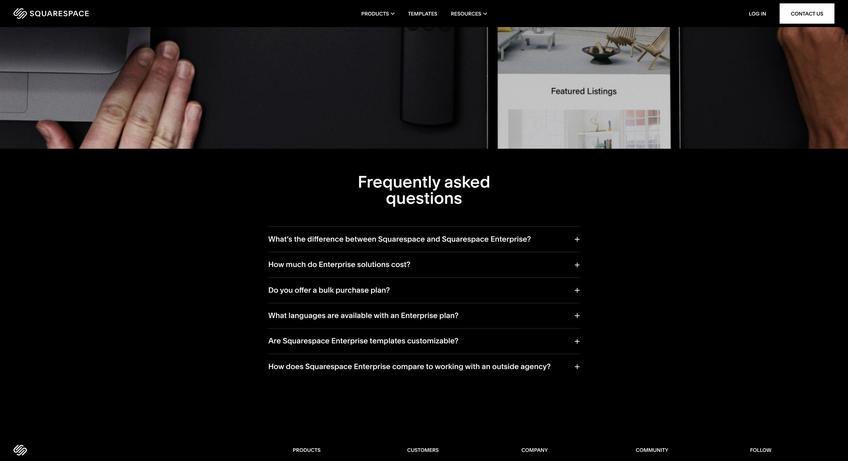 Task type: locate. For each thing, give the bounding box(es) containing it.
log             in
[[749, 10, 766, 17]]

you
[[280, 286, 293, 295]]

plan? up customizable? on the bottom of page
[[439, 312, 459, 321]]

1 how from the top
[[268, 261, 284, 270]]

how for how much do enterprise solutions cost?
[[268, 261, 284, 270]]

how left 'does'
[[268, 363, 284, 372]]

0 vertical spatial with
[[374, 312, 389, 321]]

products
[[361, 10, 389, 17], [293, 448, 321, 454]]

are
[[268, 337, 281, 346]]

0 vertical spatial squarespace logo link
[[14, 8, 178, 19]]

and
[[427, 235, 440, 244]]

1 horizontal spatial plan?
[[439, 312, 459, 321]]

to
[[426, 363, 433, 372]]

an
[[391, 312, 399, 321], [482, 363, 491, 372]]

how
[[268, 261, 284, 270], [268, 363, 284, 372]]

plan?
[[371, 286, 390, 295], [439, 312, 459, 321]]

0 horizontal spatial products
[[293, 448, 321, 454]]

1 vertical spatial squarespace logo link
[[14, 444, 293, 458]]

an left outside
[[482, 363, 491, 372]]

1 horizontal spatial an
[[482, 363, 491, 372]]

languages
[[289, 312, 326, 321]]

enterprise down 'are squarespace enterprise templates customizable?'
[[354, 363, 391, 372]]

1 vertical spatial with
[[465, 363, 480, 372]]

background image of various tech objects on desk with real estate website opened on ipad image
[[0, 0, 848, 149]]

1 vertical spatial products
[[293, 448, 321, 454]]

us
[[817, 10, 824, 17]]

1 vertical spatial how
[[268, 363, 284, 372]]

0 vertical spatial products
[[361, 10, 389, 17]]

what
[[268, 312, 287, 321]]

templates
[[408, 10, 437, 17]]

enterprise up customizable? on the bottom of page
[[401, 312, 438, 321]]

squarespace
[[378, 235, 425, 244], [442, 235, 489, 244], [283, 337, 330, 346], [305, 363, 352, 372]]

squarespace logo link
[[14, 8, 178, 19], [14, 444, 293, 458]]

with right working
[[465, 363, 480, 372]]

enterprise down available at bottom left
[[331, 337, 368, 346]]

enterprise
[[319, 261, 356, 270], [401, 312, 438, 321], [331, 337, 368, 346], [354, 363, 391, 372]]

enterprise?
[[491, 235, 531, 244]]

0 horizontal spatial with
[[374, 312, 389, 321]]

contact us link
[[780, 3, 835, 24]]

0 vertical spatial squarespace logo image
[[14, 8, 89, 19]]

a
[[313, 286, 317, 295]]

how much do enterprise solutions cost?
[[268, 261, 411, 270]]

purchase
[[336, 286, 369, 295]]

squarespace logo image
[[14, 8, 89, 19], [14, 446, 27, 457]]

working
[[435, 363, 464, 372]]

1 vertical spatial an
[[482, 363, 491, 372]]

cost?
[[391, 261, 411, 270]]

1 horizontal spatial with
[[465, 363, 480, 372]]

2 squarespace logo link from the top
[[14, 444, 293, 458]]

1 vertical spatial squarespace logo image
[[14, 446, 27, 457]]

with
[[374, 312, 389, 321], [465, 363, 480, 372]]

plan? down 'solutions'
[[371, 286, 390, 295]]

bulk
[[319, 286, 334, 295]]

what's
[[268, 235, 292, 244]]

how left much
[[268, 261, 284, 270]]

0 vertical spatial how
[[268, 261, 284, 270]]

1 horizontal spatial products
[[361, 10, 389, 17]]

2 how from the top
[[268, 363, 284, 372]]

solutions
[[357, 261, 390, 270]]

0 vertical spatial plan?
[[371, 286, 390, 295]]

agency?
[[521, 363, 551, 372]]

0 horizontal spatial plan?
[[371, 286, 390, 295]]

resources
[[451, 10, 482, 17]]

with right available at bottom left
[[374, 312, 389, 321]]

are squarespace enterprise templates customizable?
[[268, 337, 459, 346]]

contact
[[791, 10, 816, 17]]

does
[[286, 363, 304, 372]]

0 horizontal spatial an
[[391, 312, 399, 321]]

log             in link
[[749, 10, 766, 17]]

an up templates
[[391, 312, 399, 321]]

contact us
[[791, 10, 824, 17]]

products inside button
[[361, 10, 389, 17]]

0 vertical spatial an
[[391, 312, 399, 321]]



Task type: describe. For each thing, give the bounding box(es) containing it.
how does squarespace enterprise compare to working with an outside agency?
[[268, 363, 551, 372]]

outside
[[492, 363, 519, 372]]

templates link
[[408, 0, 437, 27]]

resources button
[[451, 0, 487, 27]]

difference
[[307, 235, 344, 244]]

2 squarespace logo image from the top
[[14, 446, 27, 457]]

questions
[[386, 188, 462, 208]]

templates
[[370, 337, 406, 346]]

what languages are available with an enterprise plan?
[[268, 312, 459, 321]]

log
[[749, 10, 760, 17]]

frequently asked questions
[[358, 172, 490, 208]]

how for how does squarespace enterprise compare to working with an outside agency?
[[268, 363, 284, 372]]

offer
[[295, 286, 311, 295]]

customers
[[407, 448, 439, 454]]

do you offer a bulk purchase plan?
[[268, 286, 390, 295]]

compare
[[392, 363, 424, 372]]

community
[[636, 448, 669, 454]]

available
[[341, 312, 372, 321]]

products button
[[361, 0, 395, 27]]

much
[[286, 261, 306, 270]]

follow
[[750, 448, 772, 454]]

1 squarespace logo image from the top
[[14, 8, 89, 19]]

between
[[345, 235, 376, 244]]

are
[[327, 312, 339, 321]]

what's the difference between squarespace and squarespace enterprise?
[[268, 235, 531, 244]]

1 vertical spatial plan?
[[439, 312, 459, 321]]

the
[[294, 235, 306, 244]]

frequently
[[358, 172, 441, 192]]

enterprise right do
[[319, 261, 356, 270]]

do
[[268, 286, 278, 295]]

do
[[308, 261, 317, 270]]

1 squarespace logo link from the top
[[14, 8, 178, 19]]

asked
[[444, 172, 490, 192]]

in
[[761, 10, 766, 17]]

customizable?
[[407, 337, 459, 346]]

company
[[522, 448, 548, 454]]



Task type: vqa. For each thing, say whether or not it's contained in the screenshot.
Log             In link
yes



